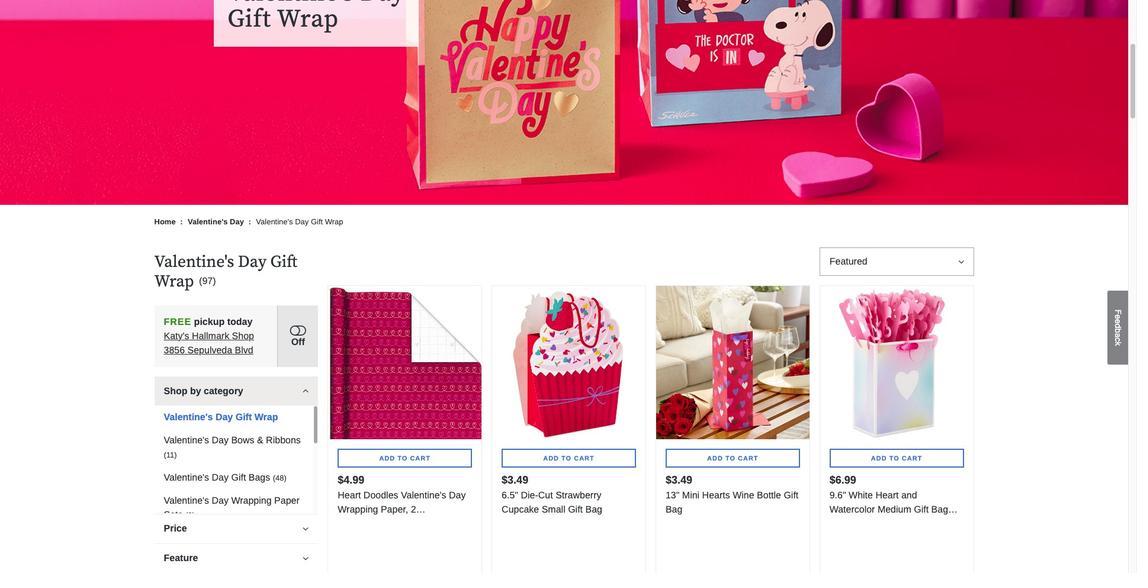 Task type: describe. For each thing, give the bounding box(es) containing it.
wrap inside 'banner'
[[154, 271, 194, 292]]

gift inside $6.99 9.6" white heart and watercolor medium gift bag…
[[914, 504, 929, 514]]

feature
[[164, 553, 198, 563]]

k
[[1113, 342, 1123, 346]]

day inside valentine's day gift wrap
[[238, 252, 267, 272]]

2 $3.49 article from the left
[[656, 285, 810, 573]]

free pickup today katy's hallmark shop 3856 sepulveda blvd
[[164, 317, 254, 355]]

$3.49 6.5" die-cut strawberry cupcake small gift bag
[[502, 474, 602, 514]]

day inside '$4.99 heart doodles valentine's day wrapping paper, 2…'
[[449, 490, 466, 500]]

feature tab
[[154, 544, 318, 573]]

free
[[164, 317, 191, 327]]

3856
[[164, 345, 185, 355]]

6.5" die-cut strawberry cupcake small gift bag link
[[502, 488, 636, 517]]

bag inside $3.49 13" mini hearts wine bottle gift bag
[[666, 504, 682, 514]]

(48)
[[273, 474, 287, 483]]

valentine's inside valentine's day wrapping paper sets
[[164, 496, 209, 506]]

pickup
[[194, 317, 225, 327]]

valentine's down (11)
[[164, 473, 209, 483]]

2 add to cart from the left
[[543, 455, 594, 462]]

angle down image for shop by category
[[303, 387, 309, 396]]

valentine's right home link
[[188, 217, 228, 226]]

shop inside free pickup today katy's hallmark shop 3856 sepulveda blvd
[[232, 331, 254, 341]]

cart for $6.99
[[902, 455, 922, 462]]

13" mini hearts wine bottle gift bag link
[[666, 488, 800, 517]]

valentine's day gift wrap inside menu
[[164, 412, 278, 422]]

6.5"
[[502, 490, 518, 500]]

and
[[901, 490, 917, 500]]

add to cart for $6.99
[[871, 455, 922, 462]]

c
[[1113, 337, 1123, 342]]

katy's hallmark shop 3856 sepulveda blvd link
[[164, 331, 254, 355]]

bag inside $3.49 6.5" die-cut strawberry cupcake small gift bag
[[585, 504, 602, 514]]

f e e d b a c k
[[1113, 309, 1123, 346]]

gift wrap
[[228, 4, 339, 35]]

$4.99 article
[[328, 285, 482, 573]]

valentine's day gift wrap link
[[154, 410, 313, 425]]

category
[[204, 386, 243, 396]]

valentine's day bows & ribbons (11)
[[164, 435, 301, 460]]

home
[[154, 217, 176, 226]]

2 add from the left
[[543, 455, 559, 462]]

(97)
[[199, 276, 216, 286]]

gift inside $3.49 6.5" die-cut strawberry cupcake small gift bag
[[568, 504, 583, 514]]

bags
[[249, 473, 270, 483]]

icon image
[[290, 323, 306, 338]]

add to cart for $4.99
[[379, 455, 431, 462]]

valentine's inside '$4.99 heart doodles valentine's day wrapping paper, 2…'
[[401, 490, 446, 500]]

katy's
[[164, 331, 189, 341]]

valentine's day gift wrap banner
[[154, 252, 318, 292]]

1 vertical spatial valentine's day gift wrap
[[154, 252, 297, 292]]

2 e from the top
[[1113, 319, 1123, 324]]

wrap inside menu
[[254, 412, 278, 422]]

day inside valentine's day wrapping paper sets
[[212, 496, 229, 506]]

valentine's day gift bags (48)
[[164, 473, 287, 483]]

9.6" white heart and watercolor medium gift bag… link
[[830, 488, 964, 517]]

valentine's inside valentine's day bows & ribbons (11)
[[164, 435, 209, 445]]

$3.49 13" mini hearts wine bottle gift bag
[[666, 474, 798, 514]]

valentine's down "by"
[[164, 412, 213, 422]]

2 to from the left
[[561, 455, 572, 462]]

doodles
[[364, 490, 398, 500]]

hearts
[[702, 490, 730, 500]]

cupcake
[[502, 504, 539, 514]]

off
[[291, 337, 305, 347]]

article containing shop by category
[[154, 377, 318, 573]]

2 add to cart button from the left
[[502, 449, 636, 468]]

valentine's day gift wrap menu menu
[[154, 406, 313, 573]]

valentine's day link
[[188, 217, 246, 226]]

valentine's day gift wrap section
[[154, 247, 318, 573]]



Task type: locate. For each thing, give the bounding box(es) containing it.
2 $3.49 from the left
[[666, 474, 692, 486]]

add to cart button up strawberry
[[502, 449, 636, 468]]

valentine's day
[[188, 217, 244, 226]]

gift inside valentine's day gift wrap
[[270, 252, 297, 272]]

cart up '$4.99 heart doodles valentine's day wrapping paper, 2…'
[[410, 455, 431, 462]]

add for $6.99
[[871, 455, 887, 462]]

valentine's up (11)
[[164, 435, 209, 445]]

die-
[[521, 490, 538, 500]]

add for $4.99
[[379, 455, 395, 462]]

angle down image for price
[[303, 524, 309, 534]]

0 vertical spatial angle down image
[[303, 387, 309, 396]]

0 vertical spatial valentine's day gift wrap
[[256, 217, 343, 226]]

$6.99 9.6" white heart and watercolor medium gift bag…
[[830, 474, 958, 514]]

valentine's up 2…
[[401, 490, 446, 500]]

paper
[[274, 496, 300, 506]]

valentine's inside 'banner'
[[154, 252, 234, 272]]

angle down image inside shop by category tab
[[303, 387, 309, 396]]

to up $3.49 13" mini hearts wine bottle gift bag
[[725, 455, 736, 462]]

2 vertical spatial angle down image
[[303, 554, 309, 563]]

article
[[154, 377, 318, 573]]

paper,
[[381, 504, 408, 514]]

3 add from the left
[[707, 455, 723, 462]]

2…
[[411, 504, 426, 514]]

heart doodles valentine's day wrapping paper, 2… link
[[338, 488, 472, 517]]

9.6" white heart and watercolor medium gift bag with wonderfill topper, image
[[820, 286, 973, 439], [820, 286, 973, 439]]

angle down image inside feature 'tab'
[[303, 554, 309, 563]]

hallmark
[[192, 331, 229, 341]]

valentine's day wrapping paper sets
[[164, 496, 300, 520]]

angle down image inside price tab
[[303, 524, 309, 534]]

3 add to cart from the left
[[707, 455, 758, 462]]

bag down 13"
[[666, 504, 682, 514]]

d
[[1113, 324, 1123, 328]]

to up '$4.99 heart doodles valentine's day wrapping paper, 2…'
[[398, 455, 408, 462]]

wine
[[733, 490, 754, 500]]

day
[[230, 217, 244, 226], [295, 217, 309, 226], [238, 252, 267, 272], [216, 412, 233, 422], [212, 435, 229, 445], [212, 473, 229, 483], [449, 490, 466, 500], [212, 496, 229, 506]]

1 heart from the left
[[338, 490, 361, 500]]

add to cart button for $4.99
[[338, 449, 472, 468]]

medium
[[878, 504, 911, 514]]

shop
[[232, 331, 254, 341], [164, 386, 187, 396]]

cart
[[410, 455, 431, 462], [574, 455, 594, 462], [738, 455, 758, 462], [902, 455, 922, 462]]

heart inside $6.99 9.6" white heart and watercolor medium gift bag…
[[876, 490, 899, 500]]

gift inside $3.49 13" mini hearts wine bottle gift bag
[[784, 490, 798, 500]]

4 add from the left
[[871, 455, 887, 462]]

cart up strawberry
[[574, 455, 594, 462]]

ribbons
[[266, 435, 301, 445]]

to
[[398, 455, 408, 462], [561, 455, 572, 462], [725, 455, 736, 462], [889, 455, 899, 462]]

add up doodles
[[379, 455, 395, 462]]

1 horizontal spatial $3.49 article
[[656, 285, 810, 573]]

3 to from the left
[[725, 455, 736, 462]]

sepulveda
[[187, 345, 232, 355]]

2 vertical spatial valentine's day gift wrap
[[164, 412, 278, 422]]

price tab
[[154, 514, 318, 543]]

0 horizontal spatial $3.49 article
[[492, 285, 646, 573]]

valentine's
[[188, 217, 228, 226], [256, 217, 293, 226], [154, 252, 234, 272], [164, 412, 213, 422], [164, 435, 209, 445], [164, 473, 209, 483], [401, 490, 446, 500], [164, 496, 209, 506]]

1 add from the left
[[379, 455, 395, 462]]

bag…
[[931, 504, 958, 514]]

4 cart from the left
[[902, 455, 922, 462]]

4 add to cart from the left
[[871, 455, 922, 462]]

sets
[[164, 510, 183, 520]]

$4.99 heart doodles valentine's day wrapping paper, 2…
[[338, 474, 466, 514]]

shop inside tab
[[164, 386, 187, 396]]

1 e from the top
[[1113, 314, 1123, 319]]

$3.49 for $3.49 6.5" die-cut strawberry cupcake small gift bag
[[502, 474, 528, 486]]

cart up the wine
[[738, 455, 758, 462]]

add to cart inside $6.99 article
[[871, 455, 922, 462]]

$6.99 article
[[819, 285, 974, 573]]

add to cart button inside $4.99 article
[[338, 449, 472, 468]]

add to cart button for $3.49
[[666, 449, 800, 468]]

add to cart
[[379, 455, 431, 462], [543, 455, 594, 462], [707, 455, 758, 462], [871, 455, 922, 462]]

1 $3.49 from the left
[[502, 474, 528, 486]]

1 horizontal spatial bag
[[666, 504, 682, 514]]

heart up medium
[[876, 490, 899, 500]]

shop up blvd
[[232, 331, 254, 341]]

blvd
[[235, 345, 253, 355]]

strawberry
[[556, 490, 601, 500]]

1 angle down image from the top
[[303, 387, 309, 396]]

gift
[[228, 4, 271, 35], [311, 217, 323, 226], [270, 252, 297, 272], [236, 412, 252, 422], [231, 473, 246, 483], [784, 490, 798, 500], [568, 504, 583, 514], [914, 504, 929, 514]]

6.5" die-cut strawberry cupcake small gift bag, image
[[492, 286, 645, 439], [492, 286, 645, 439]]

white
[[849, 490, 873, 500]]

1 vertical spatial angle down image
[[303, 524, 309, 534]]

add to cart for $3.49
[[707, 455, 758, 462]]

shop by category tab
[[154, 377, 318, 406]]

9.6"
[[830, 490, 846, 500]]

add up hearts
[[707, 455, 723, 462]]

cart inside $4.99 article
[[410, 455, 431, 462]]

1 horizontal spatial wrapping
[[338, 504, 378, 514]]

0 horizontal spatial bag
[[585, 504, 602, 514]]

add to cart up $3.49 13" mini hearts wine bottle gift bag
[[707, 455, 758, 462]]

add to cart button
[[338, 449, 472, 468], [502, 449, 636, 468], [666, 449, 800, 468], [830, 449, 964, 468]]

&
[[257, 435, 263, 445]]

1 vertical spatial shop
[[164, 386, 187, 396]]

wrapping inside '$4.99 heart doodles valentine's day wrapping paper, 2…'
[[338, 504, 378, 514]]

(2)
[[185, 511, 195, 520]]

0 vertical spatial shop
[[232, 331, 254, 341]]

$3.49
[[502, 474, 528, 486], [666, 474, 692, 486]]

1 horizontal spatial shop
[[232, 331, 254, 341]]

1 add to cart button from the left
[[338, 449, 472, 468]]

b
[[1113, 328, 1123, 333]]

tab list containing shop by category
[[154, 377, 318, 573]]

1 bag from the left
[[585, 504, 602, 514]]

valentine's up (97)
[[154, 252, 234, 272]]

valentine's right valentine's day link
[[256, 217, 293, 226]]

tab list
[[154, 377, 318, 573]]

$3.49 article
[[492, 285, 646, 573], [656, 285, 810, 573]]

2 heart from the left
[[876, 490, 899, 500]]

2 cart from the left
[[574, 455, 594, 462]]

price
[[164, 523, 187, 534]]

(11)
[[164, 451, 177, 460]]

cart up and
[[902, 455, 922, 462]]

add to cart inside $4.99 article
[[379, 455, 431, 462]]

$4.99
[[338, 474, 364, 486]]

3 cart from the left
[[738, 455, 758, 462]]

add to cart button for $6.99
[[830, 449, 964, 468]]

add up $6.99 9.6" white heart and watercolor medium gift bag…
[[871, 455, 887, 462]]

0 horizontal spatial $3.49
[[502, 474, 528, 486]]

add to cart button up '$4.99 heart doodles valentine's day wrapping paper, 2…'
[[338, 449, 472, 468]]

e up d
[[1113, 314, 1123, 319]]

add to cart up '$4.99 heart doodles valentine's day wrapping paper, 2…'
[[379, 455, 431, 462]]

heart down $4.99
[[338, 490, 361, 500]]

home link
[[154, 217, 178, 226]]

mini
[[682, 490, 699, 500]]

cut
[[538, 490, 553, 500]]

2 angle down image from the top
[[303, 524, 309, 534]]

add inside $6.99 article
[[871, 455, 887, 462]]

heart inside '$4.99 heart doodles valentine's day wrapping paper, 2…'
[[338, 490, 361, 500]]

to up $6.99 9.6" white heart and watercolor medium gift bag…
[[889, 455, 899, 462]]

$3.49 for $3.49 13" mini hearts wine bottle gift bag
[[666, 474, 692, 486]]

wrapping down doodles
[[338, 504, 378, 514]]

$3.49 up 6.5"
[[502, 474, 528, 486]]

wrapping inside valentine's day wrapping paper sets
[[231, 496, 272, 506]]

valentine's up (2)
[[164, 496, 209, 506]]

0 horizontal spatial shop
[[164, 386, 187, 396]]

e
[[1113, 314, 1123, 319], [1113, 319, 1123, 324]]

bag
[[585, 504, 602, 514], [666, 504, 682, 514]]

1 add to cart from the left
[[379, 455, 431, 462]]

2 bag from the left
[[666, 504, 682, 514]]

13" mini hearts wine bottle gift bag, image
[[656, 286, 809, 439], [656, 286, 809, 439]]

to inside $4.99 article
[[398, 455, 408, 462]]

angle down image for feature
[[303, 554, 309, 563]]

gift wrap image
[[0, 0, 1128, 205]]

1 cart from the left
[[410, 455, 431, 462]]

cart inside $6.99 article
[[902, 455, 922, 462]]

wrapping down bags
[[231, 496, 272, 506]]

to inside $6.99 article
[[889, 455, 899, 462]]

to for $6.99
[[889, 455, 899, 462]]

bows
[[231, 435, 254, 445]]

wrapping
[[231, 496, 272, 506], [338, 504, 378, 514]]

4 add to cart button from the left
[[830, 449, 964, 468]]

cart for $3.49
[[738, 455, 758, 462]]

0 horizontal spatial wrapping
[[231, 496, 272, 506]]

1 to from the left
[[398, 455, 408, 462]]

product list element
[[328, 285, 974, 573]]

heart doodles valentine's day wrapping paper, 20 sq. ft., image
[[328, 286, 482, 439], [328, 286, 482, 439]]

1 horizontal spatial $3.49
[[666, 474, 692, 486]]

valentine's day gift wrap
[[256, 217, 343, 226], [154, 252, 297, 292], [164, 412, 278, 422]]

add up $3.49 6.5" die-cut strawberry cupcake small gift bag
[[543, 455, 559, 462]]

angle down image
[[303, 387, 309, 396], [303, 524, 309, 534], [303, 554, 309, 563]]

e up b
[[1113, 319, 1123, 324]]

cart for $4.99
[[410, 455, 431, 462]]

bottle
[[757, 490, 781, 500]]

shop by category
[[164, 386, 243, 396]]

f
[[1113, 309, 1123, 314]]

$6.99
[[830, 474, 856, 486]]

add to cart up $6.99 9.6" white heart and watercolor medium gift bag…
[[871, 455, 922, 462]]

4 to from the left
[[889, 455, 899, 462]]

a
[[1113, 333, 1123, 337]]

add to cart button up $3.49 13" mini hearts wine bottle gift bag
[[666, 449, 800, 468]]

3 angle down image from the top
[[303, 554, 309, 563]]

wrap
[[277, 4, 339, 35], [325, 217, 343, 226], [154, 271, 194, 292], [254, 412, 278, 422]]

to for $4.99
[[398, 455, 408, 462]]

add to cart button inside $6.99 article
[[830, 449, 964, 468]]

shop left "by"
[[164, 386, 187, 396]]

f e e d b a c k button
[[1107, 291, 1128, 365]]

heart
[[338, 490, 361, 500], [876, 490, 899, 500]]

add to cart button up $6.99 9.6" white heart and watercolor medium gift bag…
[[830, 449, 964, 468]]

add
[[379, 455, 395, 462], [543, 455, 559, 462], [707, 455, 723, 462], [871, 455, 887, 462]]

0 horizontal spatial heart
[[338, 490, 361, 500]]

day inside valentine's day bows & ribbons (11)
[[212, 435, 229, 445]]

$3.49 inside $3.49 6.5" die-cut strawberry cupcake small gift bag
[[502, 474, 528, 486]]

1 $3.49 article from the left
[[492, 285, 646, 573]]

today
[[227, 317, 252, 327]]

3 add to cart button from the left
[[666, 449, 800, 468]]

add to cart up strawberry
[[543, 455, 594, 462]]

to up strawberry
[[561, 455, 572, 462]]

$3.49 up 13"
[[666, 474, 692, 486]]

to for $3.49
[[725, 455, 736, 462]]

bag down strawberry
[[585, 504, 602, 514]]

by
[[190, 386, 201, 396]]

13"
[[666, 490, 679, 500]]

1 horizontal spatial heart
[[876, 490, 899, 500]]

add for $3.49
[[707, 455, 723, 462]]

small
[[542, 504, 565, 514]]

$3.49 inside $3.49 13" mini hearts wine bottle gift bag
[[666, 474, 692, 486]]

add inside $4.99 article
[[379, 455, 395, 462]]

watercolor
[[830, 504, 875, 514]]



Task type: vqa. For each thing, say whether or not it's contained in the screenshot.
"BAGS—OR"
no



